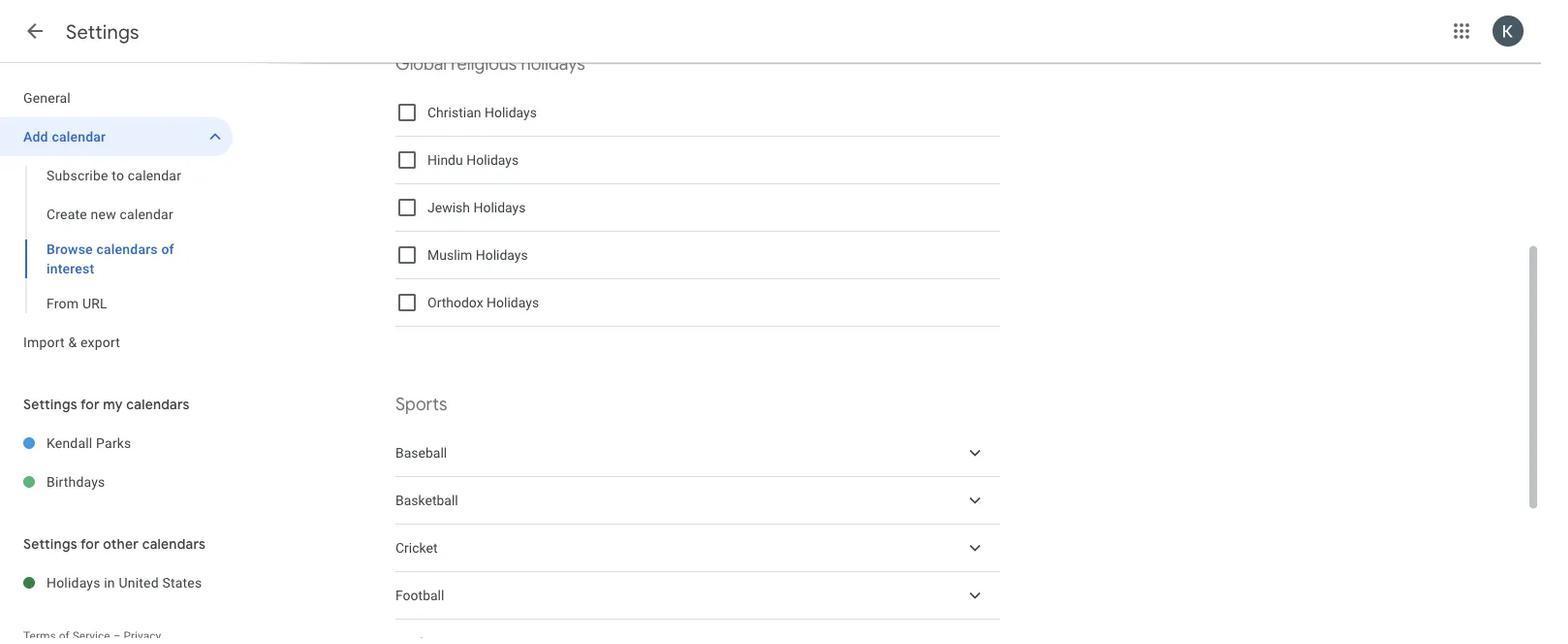 Task type: locate. For each thing, give the bounding box(es) containing it.
from url
[[47, 295, 107, 311]]

for
[[80, 396, 100, 413], [80, 535, 100, 553]]

1 vertical spatial calendar
[[128, 167, 181, 183]]

settings
[[66, 19, 139, 44], [23, 396, 77, 413], [23, 535, 77, 553]]

states
[[162, 575, 202, 591]]

holidays
[[521, 53, 586, 75]]

1 for from the top
[[80, 396, 100, 413]]

browse calendars of interest
[[47, 241, 174, 276]]

1 vertical spatial settings
[[23, 396, 77, 413]]

cricket tree item
[[396, 525, 1001, 572]]

&
[[68, 334, 77, 350]]

other
[[103, 535, 139, 553]]

calendars right my
[[126, 396, 190, 413]]

cricket
[[396, 540, 438, 556]]

settings for other calendars
[[23, 535, 206, 553]]

calendar
[[52, 128, 106, 144], [128, 167, 181, 183], [120, 206, 173, 222]]

hindu
[[428, 152, 463, 168]]

muslim holidays
[[428, 247, 528, 263]]

for for my
[[80, 396, 100, 413]]

birthdays
[[47, 474, 105, 490]]

holidays in united states
[[47, 575, 202, 591]]

holidays
[[485, 104, 537, 120], [467, 152, 519, 168], [474, 200, 526, 216], [476, 247, 528, 263], [487, 295, 539, 311], [47, 575, 100, 591]]

jewish holidays
[[428, 200, 526, 216]]

add calendar tree item
[[0, 117, 233, 156]]

calendars down create new calendar
[[96, 241, 158, 257]]

2 vertical spatial settings
[[23, 535, 77, 553]]

tree
[[0, 79, 233, 362]]

holidays in united states link
[[47, 563, 233, 602]]

settings up kendall
[[23, 396, 77, 413]]

calendar for create new calendar
[[120, 206, 173, 222]]

2 vertical spatial calendars
[[142, 535, 206, 553]]

holidays up orthodox holidays
[[476, 247, 528, 263]]

for left my
[[80, 396, 100, 413]]

holidays right "orthodox" at the left top of page
[[487, 295, 539, 311]]

hindu holidays
[[428, 152, 519, 168]]

1 vertical spatial for
[[80, 535, 100, 553]]

christian
[[428, 104, 481, 120]]

orthodox holidays
[[428, 295, 539, 311]]

holidays for muslim holidays
[[476, 247, 528, 263]]

holidays left in
[[47, 575, 100, 591]]

for left other
[[80, 535, 100, 553]]

2 for from the top
[[80, 535, 100, 553]]

new
[[91, 206, 116, 222]]

holidays right jewish
[[474, 200, 526, 216]]

calendar inside tree item
[[52, 128, 106, 144]]

holidays down global religious holidays at the left
[[485, 104, 537, 120]]

0 vertical spatial calendars
[[96, 241, 158, 257]]

settings down 'birthdays'
[[23, 535, 77, 553]]

calendars
[[96, 241, 158, 257], [126, 396, 190, 413], [142, 535, 206, 553]]

global religious holidays
[[396, 53, 586, 75]]

calendars up states
[[142, 535, 206, 553]]

parks
[[96, 435, 131, 451]]

add calendar
[[23, 128, 106, 144]]

kendall
[[47, 435, 93, 451]]

holidays for hindu holidays
[[467, 152, 519, 168]]

0 vertical spatial for
[[80, 396, 100, 413]]

calendar for subscribe to calendar
[[128, 167, 181, 183]]

holidays right the hindu
[[467, 152, 519, 168]]

0 vertical spatial calendar
[[52, 128, 106, 144]]

1 vertical spatial calendars
[[126, 396, 190, 413]]

0 vertical spatial settings
[[66, 19, 139, 44]]

calendars for other
[[142, 535, 206, 553]]

calendars for my
[[126, 396, 190, 413]]

football tree item
[[396, 572, 1001, 620]]

group
[[0, 156, 233, 323]]

for for other
[[80, 535, 100, 553]]

jewish
[[428, 200, 470, 216]]

calendar right to
[[128, 167, 181, 183]]

calendar up subscribe
[[52, 128, 106, 144]]

settings right go back icon
[[66, 19, 139, 44]]

export
[[80, 334, 120, 350]]

calendar up of
[[120, 206, 173, 222]]

2 vertical spatial calendar
[[120, 206, 173, 222]]

baseball
[[396, 445, 447, 461]]

settings for my calendars tree
[[0, 424, 233, 501]]



Task type: describe. For each thing, give the bounding box(es) containing it.
holidays in united states tree item
[[0, 563, 233, 602]]

basketball tree item
[[396, 477, 1001, 525]]

holidays inside tree item
[[47, 575, 100, 591]]

create new calendar
[[47, 206, 173, 222]]

kendall parks tree item
[[0, 424, 233, 463]]

global
[[396, 53, 447, 75]]

holidays for jewish holidays
[[474, 200, 526, 216]]

holidays for orthodox holidays
[[487, 295, 539, 311]]

url
[[82, 295, 107, 311]]

birthdays tree item
[[0, 463, 233, 501]]

subscribe
[[47, 167, 108, 183]]

orthodox
[[428, 295, 484, 311]]

sports
[[396, 393, 448, 416]]

kendall parks
[[47, 435, 131, 451]]

football
[[396, 587, 445, 603]]

basketball
[[396, 492, 458, 508]]

religious
[[451, 53, 517, 75]]

calendars inside browse calendars of interest
[[96, 241, 158, 257]]

to
[[112, 167, 124, 183]]

birthdays link
[[47, 463, 233, 501]]

group containing subscribe to calendar
[[0, 156, 233, 323]]

in
[[104, 575, 115, 591]]

go back image
[[23, 19, 47, 43]]

settings for settings
[[66, 19, 139, 44]]

subscribe to calendar
[[47, 167, 181, 183]]

united
[[119, 575, 159, 591]]

import & export
[[23, 334, 120, 350]]

general
[[23, 90, 71, 106]]

create
[[47, 206, 87, 222]]

settings for settings for other calendars
[[23, 535, 77, 553]]

interest
[[47, 260, 94, 276]]

holidays for christian holidays
[[485, 104, 537, 120]]

add
[[23, 128, 48, 144]]

tree containing general
[[0, 79, 233, 362]]

browse
[[47, 241, 93, 257]]

christian holidays
[[428, 104, 537, 120]]

settings heading
[[66, 19, 139, 44]]

muslim
[[428, 247, 472, 263]]

my
[[103, 396, 123, 413]]

baseball tree item
[[396, 430, 1001, 477]]

of
[[161, 241, 174, 257]]

settings for my calendars
[[23, 396, 190, 413]]

settings for settings for my calendars
[[23, 396, 77, 413]]

from
[[47, 295, 79, 311]]

import
[[23, 334, 65, 350]]



Task type: vqa. For each thing, say whether or not it's contained in the screenshot.
BASEBALL tree item
yes



